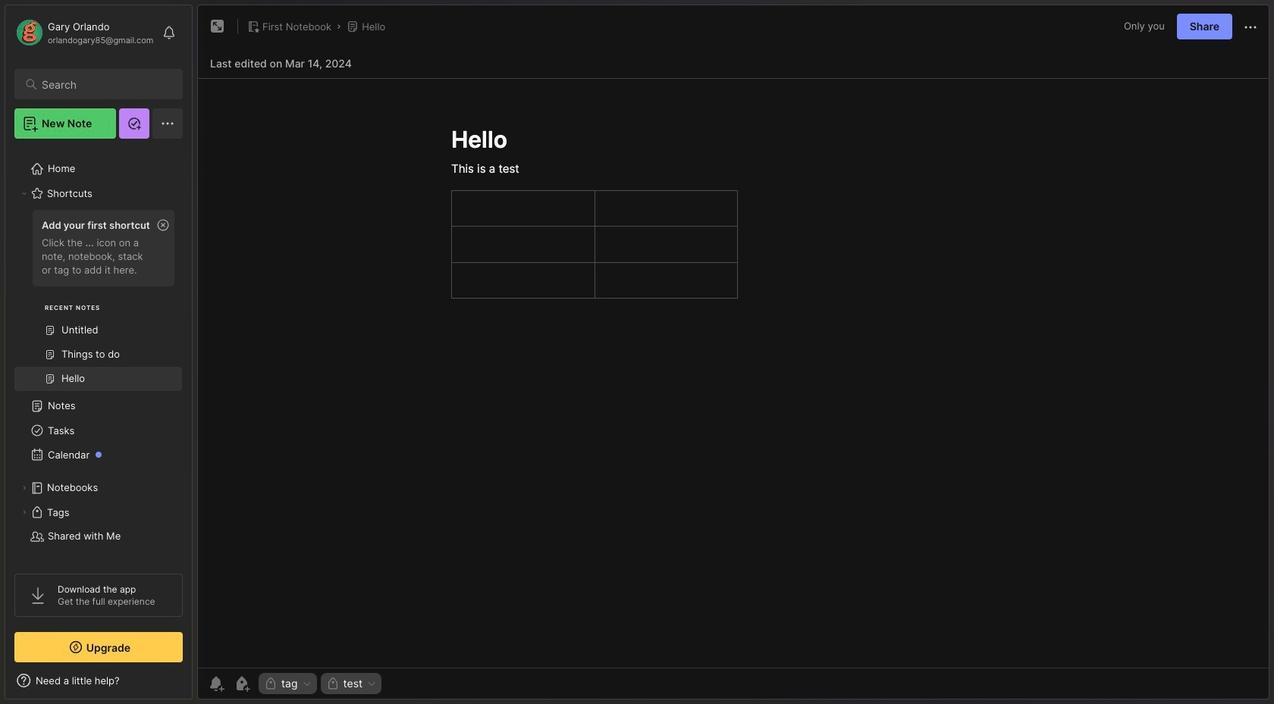 Task type: locate. For each thing, give the bounding box(es) containing it.
expand note image
[[209, 17, 227, 36]]

test Tag actions field
[[363, 679, 377, 690]]

add tag image
[[233, 675, 251, 694]]

none search field inside main element
[[42, 75, 169, 93]]

expand tags image
[[20, 508, 29, 518]]

tree inside main element
[[5, 148, 192, 583]]

More actions field
[[1242, 17, 1260, 36]]

expand notebooks image
[[20, 484, 29, 493]]

tree
[[5, 148, 192, 583]]

group
[[14, 206, 182, 401]]

None search field
[[42, 75, 169, 93]]

tag Tag actions field
[[298, 679, 312, 690]]

Account field
[[14, 17, 154, 48]]

more actions image
[[1242, 18, 1260, 36]]

main element
[[0, 0, 197, 705]]

WHAT'S NEW field
[[5, 669, 192, 694]]



Task type: vqa. For each thing, say whether or not it's contained in the screenshot.
Click to collapse image
yes



Task type: describe. For each thing, give the bounding box(es) containing it.
Note Editor text field
[[198, 78, 1270, 669]]

add a reminder image
[[207, 675, 225, 694]]

note window element
[[197, 5, 1270, 704]]

group inside main element
[[14, 206, 182, 401]]

click to collapse image
[[192, 677, 203, 695]]

Search text field
[[42, 77, 169, 92]]



